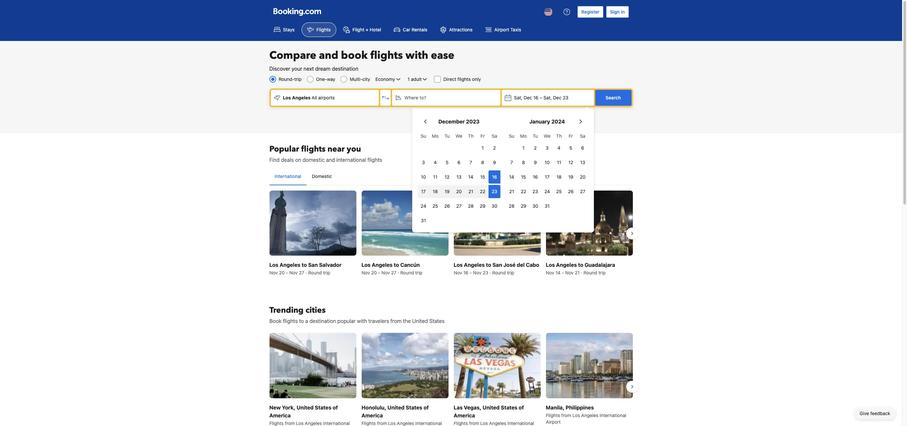 Task type: vqa. For each thing, say whether or not it's contained in the screenshot.


Task type: locate. For each thing, give the bounding box(es) containing it.
america down las
[[454, 413, 475, 419]]

6 right 5 december 2023 option
[[458, 160, 461, 165]]

4 right 3 january 2024 option
[[558, 145, 561, 151]]

12
[[569, 160, 574, 165], [445, 174, 450, 180]]

1 horizontal spatial 26
[[569, 189, 574, 194]]

16 inside checkbox
[[492, 174, 497, 180]]

29 right 28 checkbox
[[480, 203, 486, 209]]

18 for 18 january 2024 checkbox
[[557, 174, 562, 180]]

tu for december 2023
[[445, 133, 450, 139]]

round inside los angeles to san josé del cabo nov 16 - nov 23 · round trip
[[493, 270, 506, 276]]

honolulu,
[[362, 405, 387, 411]]

trip down guadalajara
[[599, 270, 606, 276]]

29 inside option
[[480, 203, 486, 209]]

mo
[[432, 133, 439, 139], [521, 133, 527, 139]]

only
[[472, 76, 481, 82]]

4 inside 4 option
[[558, 145, 561, 151]]

0 horizontal spatial 6
[[458, 160, 461, 165]]

one-
[[316, 76, 327, 82]]

0 horizontal spatial 7
[[470, 160, 473, 165]]

7 left 8 january 2024 checkbox
[[511, 160, 513, 165]]

and down near
[[326, 157, 335, 163]]

- inside los angeles to san josé del cabo nov 16 - nov 23 · round trip
[[470, 270, 472, 276]]

22 right 21 checkbox
[[480, 189, 486, 194]]

1 30 from the left
[[492, 203, 498, 209]]

you
[[347, 144, 361, 155]]

1 vertical spatial 3
[[422, 160, 425, 165]]

round down 'salvador'
[[308, 270, 322, 276]]

1 vertical spatial 25
[[433, 203, 439, 209]]

1 vertical spatial 18
[[433, 189, 438, 194]]

3 inside option
[[546, 145, 549, 151]]

11 right 10 checkbox
[[557, 160, 562, 165]]

from down the honolulu,
[[377, 421, 387, 426]]

9 January 2024 checkbox
[[530, 156, 542, 169]]

1 horizontal spatial 11
[[557, 160, 562, 165]]

0 vertical spatial 26
[[569, 189, 574, 194]]

airport left taxis at the top of page
[[495, 27, 510, 32]]

19 December 2023 checkbox
[[442, 185, 453, 198]]

san inside los angeles to san josé del cabo nov 16 - nov 23 · round trip
[[493, 262, 503, 268]]

0 horizontal spatial with
[[357, 319, 367, 324]]

0 horizontal spatial 14
[[469, 174, 474, 180]]

las vegas, united states of america image
[[454, 333, 541, 399]]

1 horizontal spatial 25
[[557, 189, 562, 194]]

with right popular
[[357, 319, 367, 324]]

0 horizontal spatial 2
[[494, 145, 496, 151]]

17 left 18 december 2023 option
[[422, 189, 426, 194]]

round inside los angeles to san salvador nov 20 - nov 27 · round trip
[[308, 270, 322, 276]]

10 left 11 december 2023 checkbox in the top left of the page
[[421, 174, 426, 180]]

1 horizontal spatial 17
[[545, 174, 550, 180]]

1 horizontal spatial of
[[424, 405, 429, 411]]

22 inside '22' option
[[480, 189, 486, 194]]

0 horizontal spatial 26
[[445, 203, 450, 209]]

5 right 4 option
[[570, 145, 573, 151]]

direct flights only
[[444, 76, 481, 82]]

·
[[306, 270, 307, 276], [398, 270, 399, 276], [490, 270, 491, 276], [582, 270, 583, 276]]

san left 'salvador'
[[308, 262, 318, 268]]

2 · from the left
[[398, 270, 399, 276]]

1 horizontal spatial 10
[[545, 160, 550, 165]]

13
[[581, 160, 586, 165], [457, 174, 462, 180]]

19 right 18 december 2023 option
[[445, 189, 450, 194]]

0 vertical spatial 4
[[558, 145, 561, 151]]

27 inside los angeles to san salvador nov 20 - nov 27 · round trip
[[299, 270, 305, 276]]

sa up '6' checkbox
[[581, 133, 586, 139]]

0 vertical spatial 6
[[582, 145, 585, 151]]

1
[[408, 76, 410, 82], [482, 145, 484, 151], [523, 145, 525, 151]]

1 29 from the left
[[480, 203, 486, 209]]

2 dec from the left
[[554, 95, 562, 101]]

of
[[333, 405, 338, 411], [424, 405, 429, 411], [519, 405, 524, 411]]

1 left 2 december 2023 checkbox
[[482, 145, 484, 151]]

2 22 from the left
[[521, 189, 527, 194]]

flights inside trending cities book flights to a destination popular with travelers from the united states
[[283, 319, 298, 324]]

2 sa from the left
[[581, 133, 586, 139]]

1 horizontal spatial grid
[[506, 130, 589, 213]]

dec right –
[[554, 95, 562, 101]]

states
[[430, 319, 445, 324], [315, 405, 332, 411], [406, 405, 423, 411], [501, 405, 518, 411]]

0 horizontal spatial fr
[[481, 133, 485, 139]]

2 right 1 december 2023 checkbox
[[494, 145, 496, 151]]

13 right the 12 december 2023 'option'
[[457, 174, 462, 180]]

1 · from the left
[[306, 270, 307, 276]]

to left a
[[299, 319, 304, 324]]

1 - from the left
[[286, 270, 288, 276]]

2 of from the left
[[424, 405, 429, 411]]

to left 'salvador'
[[302, 262, 307, 268]]

13 December 2023 checkbox
[[453, 171, 465, 184]]

1 28 from the left
[[468, 203, 474, 209]]

round
[[308, 270, 322, 276], [401, 270, 414, 276], [493, 270, 506, 276], [584, 270, 598, 276]]

16 inside checkbox
[[533, 174, 538, 180]]

3 · from the left
[[490, 270, 491, 276]]

1 mo from the left
[[432, 133, 439, 139]]

1 horizontal spatial su
[[509, 133, 515, 139]]

1 san from the left
[[308, 262, 318, 268]]

28 January 2024 checkbox
[[506, 200, 518, 213]]

1 vertical spatial 6
[[458, 160, 461, 165]]

30 for the 30 december 2023 option
[[492, 203, 498, 209]]

1 horizontal spatial airport
[[546, 419, 561, 425]]

los inside las vegas, united states of america flights from los angeles international
[[481, 421, 488, 426]]

region
[[264, 188, 639, 279], [264, 331, 639, 427]]

los angeles to guadalajara image
[[546, 191, 633, 256]]

28 inside 28 checkbox
[[468, 203, 474, 209]]

0 horizontal spatial 18
[[433, 189, 438, 194]]

sat, right –
[[544, 95, 552, 101]]

flights up domestic
[[301, 144, 326, 155]]

24 left 25 checkbox
[[421, 203, 427, 209]]

tab list
[[270, 168, 633, 186]]

tu down december
[[445, 133, 450, 139]]

sa for 2023
[[492, 133, 498, 139]]

2 right 1 january 2024 option
[[534, 145, 537, 151]]

1 vertical spatial 10
[[421, 174, 426, 180]]

31
[[545, 203, 550, 209], [421, 218, 426, 224]]

17 for 17 december 2023 checkbox
[[422, 189, 426, 194]]

2 29 from the left
[[521, 203, 527, 209]]

3 right 2 january 2024 option
[[546, 145, 549, 151]]

0 horizontal spatial 12
[[445, 174, 450, 180]]

9 December 2023 checkbox
[[489, 156, 501, 169]]

20 inside cell
[[457, 189, 462, 194]]

fr up 1 december 2023 checkbox
[[481, 133, 485, 139]]

4 - from the left
[[562, 270, 565, 276]]

15
[[481, 174, 486, 180], [522, 174, 526, 180]]

16 December 2023 checkbox
[[489, 171, 501, 184]]

14 for 14 option
[[469, 174, 474, 180]]

round down the cancún
[[401, 270, 414, 276]]

city
[[363, 76, 371, 82]]

1 December 2023 checkbox
[[477, 142, 489, 155]]

1 vertical spatial 31
[[421, 218, 426, 224]]

2 for january 2024
[[534, 145, 537, 151]]

25
[[557, 189, 562, 194], [433, 203, 439, 209]]

1 vertical spatial 12
[[445, 174, 450, 180]]

4 · from the left
[[582, 270, 583, 276]]

one-way
[[316, 76, 336, 82]]

states inside new york, united states of america flights from los angeles international
[[315, 405, 332, 411]]

1 horizontal spatial 2
[[534, 145, 537, 151]]

2 horizontal spatial of
[[519, 405, 524, 411]]

angeles inside 'los angeles to guadalajara nov 14 - nov 21 · round trip'
[[557, 262, 577, 268]]

2 round from the left
[[401, 270, 414, 276]]

1 vertical spatial 26
[[445, 203, 450, 209]]

2 th from the left
[[557, 133, 562, 139]]

2 america from the left
[[362, 413, 383, 419]]

ease
[[431, 48, 455, 63]]

1 2 from the left
[[494, 145, 496, 151]]

1 horizontal spatial 5
[[570, 145, 573, 151]]

11 inside option
[[557, 160, 562, 165]]

discover
[[270, 66, 291, 72]]

1 horizontal spatial dec
[[554, 95, 562, 101]]

2 inside 2 january 2024 option
[[534, 145, 537, 151]]

22 right 21 january 2024 checkbox
[[521, 189, 527, 194]]

airport
[[495, 27, 510, 32], [546, 419, 561, 425]]

8 nov from the left
[[566, 270, 574, 276]]

destination down cities
[[310, 319, 336, 324]]

1 22 from the left
[[480, 189, 486, 194]]

23 cell
[[489, 184, 501, 198]]

0 vertical spatial 3
[[546, 145, 549, 151]]

round inside los angeles to cancún nov 20 - nov 27 · round trip
[[401, 270, 414, 276]]

22 inside 22 january 2024 checkbox
[[521, 189, 527, 194]]

domestic
[[312, 174, 332, 179]]

1 horizontal spatial th
[[557, 133, 562, 139]]

4 inside 4 checkbox
[[434, 160, 437, 165]]

27 inside checkbox
[[581, 189, 586, 194]]

11 right 10 december 2023 checkbox
[[434, 174, 438, 180]]

from down vegas,
[[470, 421, 480, 426]]

booking.com logo image
[[274, 8, 321, 16], [274, 8, 321, 16]]

1 for december 2023
[[482, 145, 484, 151]]

su up 3 december 2023 'option'
[[421, 133, 427, 139]]

america inside the honolulu, united states of america flights from los angeles international
[[362, 413, 383, 419]]

1 left 2 january 2024 option
[[523, 145, 525, 151]]

1 horizontal spatial 22
[[521, 189, 527, 194]]

th up 4 option
[[557, 133, 562, 139]]

12 inside checkbox
[[569, 160, 574, 165]]

19 inside option
[[569, 174, 574, 180]]

26 January 2024 checkbox
[[565, 185, 577, 198]]

round down josé
[[493, 270, 506, 276]]

13 right 12 checkbox
[[581, 160, 586, 165]]

6 December 2023 checkbox
[[453, 156, 465, 169]]

and inside compare and book flights with ease discover your next dream destination
[[319, 48, 339, 63]]

america inside new york, united states of america flights from los angeles international
[[270, 413, 291, 419]]

th for 2024
[[557, 133, 562, 139]]

4 right 3 december 2023 'option'
[[434, 160, 437, 165]]

2 9 from the left
[[534, 160, 537, 165]]

19 cell
[[442, 184, 453, 198]]

5 inside checkbox
[[570, 145, 573, 151]]

manila,
[[546, 405, 565, 411]]

1 horizontal spatial 21
[[510, 189, 515, 194]]

united right the at left bottom
[[413, 319, 428, 324]]

5 nov from the left
[[454, 270, 463, 276]]

from inside the honolulu, united states of america flights from los angeles international
[[377, 421, 387, 426]]

3 left 4 checkbox on the top
[[422, 160, 425, 165]]

united
[[413, 319, 428, 324], [297, 405, 314, 411], [388, 405, 405, 411], [483, 405, 500, 411]]

1 horizontal spatial 28
[[509, 203, 515, 209]]

5
[[570, 145, 573, 151], [446, 160, 449, 165]]

0 horizontal spatial 25
[[433, 203, 439, 209]]

18 right 17 january 2024 checkbox
[[557, 174, 562, 180]]

2 horizontal spatial 14
[[556, 270, 561, 276]]

10 December 2023 checkbox
[[418, 171, 430, 184]]

1 dec from the left
[[524, 95, 533, 101]]

honolulu, united states of america image
[[362, 333, 449, 399]]

19 inside option
[[445, 189, 450, 194]]

12 December 2023 checkbox
[[442, 171, 453, 184]]

14 inside option
[[469, 174, 474, 180]]

3
[[546, 145, 549, 151], [422, 160, 425, 165]]

–
[[540, 95, 543, 101]]

to left josé
[[486, 262, 492, 268]]

0 vertical spatial with
[[406, 48, 429, 63]]

0 horizontal spatial 30
[[492, 203, 498, 209]]

0 horizontal spatial grid
[[418, 130, 501, 227]]

2 for december 2023
[[494, 145, 496, 151]]

round-trip
[[279, 76, 302, 82]]

we up 3 january 2024 option
[[544, 133, 551, 139]]

of inside las vegas, united states of america flights from los angeles international
[[519, 405, 524, 411]]

15 right 14 january 2024 'checkbox'
[[522, 174, 526, 180]]

angeles inside the honolulu, united states of america flights from los angeles international
[[397, 421, 415, 426]]

0 horizontal spatial 10
[[421, 174, 426, 180]]

8
[[482, 160, 485, 165], [523, 160, 525, 165]]

0 horizontal spatial of
[[333, 405, 338, 411]]

united right the honolulu,
[[388, 405, 405, 411]]

2 horizontal spatial 21
[[575, 270, 580, 276]]

24 inside 'checkbox'
[[421, 203, 427, 209]]

23 December 2023 checkbox
[[489, 185, 501, 198]]

airport taxis link
[[480, 22, 527, 37]]

domestic button
[[307, 168, 338, 185]]

sat, dec 16 – sat, dec 23
[[515, 95, 569, 101]]

search
[[606, 95, 621, 101]]

and up dream
[[319, 48, 339, 63]]

19 right 18 january 2024 checkbox
[[569, 174, 574, 180]]

1 horizontal spatial 6
[[582, 145, 585, 151]]

30 right the 29 december 2023 option
[[492, 203, 498, 209]]

1 horizontal spatial 8
[[523, 160, 525, 165]]

28
[[468, 203, 474, 209], [509, 203, 515, 209]]

18 January 2024 checkbox
[[554, 171, 565, 184]]

0 horizontal spatial sa
[[492, 133, 498, 139]]

united right vegas,
[[483, 405, 500, 411]]

international button
[[270, 168, 307, 185]]

28 for 28 checkbox
[[468, 203, 474, 209]]

1 th from the left
[[468, 133, 474, 139]]

destination up multi-
[[332, 66, 359, 72]]

2 horizontal spatial 1
[[523, 145, 525, 151]]

we for january
[[544, 133, 551, 139]]

to left guadalajara
[[579, 262, 584, 268]]

th down 2023
[[468, 133, 474, 139]]

29 left 30 checkbox
[[521, 203, 527, 209]]

sa up 2 december 2023 checkbox
[[492, 133, 498, 139]]

7 right 6 december 2023 option
[[470, 160, 473, 165]]

sign
[[611, 9, 620, 15]]

29 inside 'checkbox'
[[521, 203, 527, 209]]

to for 14
[[579, 262, 584, 268]]

1 9 from the left
[[494, 160, 496, 165]]

18 right 17 december 2023 checkbox
[[433, 189, 438, 194]]

trip inside los angeles to cancún nov 20 - nov 27 · round trip
[[416, 270, 423, 276]]

2 we from the left
[[544, 133, 551, 139]]

fr for 2023
[[481, 133, 485, 139]]

28 left 29 'checkbox'
[[509, 203, 515, 209]]

car rentals link
[[388, 22, 433, 37]]

angeles
[[292, 95, 311, 101], [280, 262, 301, 268], [372, 262, 393, 268], [464, 262, 485, 268], [557, 262, 577, 268], [582, 413, 599, 418], [305, 421, 322, 426], [397, 421, 415, 426], [490, 421, 507, 426]]

los angeles to san josé del cabo nov 16 - nov 23 · round trip
[[454, 262, 540, 276]]

2 mo from the left
[[521, 133, 527, 139]]

24 for 24 option
[[545, 189, 551, 194]]

to inside los angeles to san salvador nov 20 - nov 27 · round trip
[[302, 262, 307, 268]]

of inside new york, united states of america flights from los angeles international
[[333, 405, 338, 411]]

los inside los angeles to cancún nov 20 - nov 27 · round trip
[[362, 262, 371, 268]]

2 - from the left
[[378, 270, 381, 276]]

1 fr from the left
[[481, 133, 485, 139]]

multi-
[[350, 76, 363, 82]]

12 right 11 december 2023 checkbox in the top left of the page
[[445, 174, 450, 180]]

1 vertical spatial airport
[[546, 419, 561, 425]]

6 inside option
[[458, 160, 461, 165]]

1 horizontal spatial 7
[[511, 160, 513, 165]]

31 right 30 checkbox
[[545, 203, 550, 209]]

0 horizontal spatial 8
[[482, 160, 485, 165]]

airport down "manila,"
[[546, 419, 561, 425]]

23 inside popup button
[[563, 95, 569, 101]]

tu up 2 january 2024 option
[[533, 133, 538, 139]]

30
[[492, 203, 498, 209], [533, 203, 539, 209]]

14 inside 'checkbox'
[[510, 174, 515, 180]]

9 right 8 checkbox
[[494, 160, 496, 165]]

19
[[569, 174, 574, 180], [445, 189, 450, 194]]

sat, left –
[[515, 95, 523, 101]]

17 right 16 checkbox
[[545, 174, 550, 180]]

0 horizontal spatial mo
[[432, 133, 439, 139]]

4 round from the left
[[584, 270, 598, 276]]

25 right 24 option
[[557, 189, 562, 194]]

manila, philippines image
[[546, 333, 633, 399]]

0 horizontal spatial su
[[421, 133, 427, 139]]

th
[[468, 133, 474, 139], [557, 133, 562, 139]]

1 vertical spatial region
[[264, 331, 639, 427]]

san
[[308, 262, 318, 268], [493, 262, 503, 268]]

from down york,
[[285, 421, 295, 426]]

1 horizontal spatial 9
[[534, 160, 537, 165]]

7 for "7" checkbox on the top right
[[470, 160, 473, 165]]

3 of from the left
[[519, 405, 524, 411]]

-
[[286, 270, 288, 276], [378, 270, 381, 276], [470, 270, 472, 276], [562, 270, 565, 276]]

1 region from the top
[[264, 188, 639, 279]]

1 sa from the left
[[492, 133, 498, 139]]

3 - from the left
[[470, 270, 472, 276]]

trip down the cancún
[[416, 270, 423, 276]]

15 for 15 option
[[481, 174, 486, 180]]

to for del
[[486, 262, 492, 268]]

8 for 8 january 2024 checkbox
[[523, 160, 525, 165]]

4 for 4 checkbox on the top
[[434, 160, 437, 165]]

0 horizontal spatial 29
[[480, 203, 486, 209]]

1 January 2024 checkbox
[[518, 142, 530, 155]]

2 2 from the left
[[534, 145, 537, 151]]

8 for 8 checkbox
[[482, 160, 485, 165]]

9 inside checkbox
[[534, 160, 537, 165]]

2 inside 2 december 2023 checkbox
[[494, 145, 496, 151]]

dec left –
[[524, 95, 533, 101]]

6
[[582, 145, 585, 151], [458, 160, 461, 165]]

0 vertical spatial 25
[[557, 189, 562, 194]]

17 December 2023 checkbox
[[418, 185, 430, 198]]

9 for 9 december 2023 option
[[494, 160, 496, 165]]

17 inside cell
[[422, 189, 426, 194]]

0 horizontal spatial 11
[[434, 174, 438, 180]]

27 December 2023 checkbox
[[453, 200, 465, 213]]

san inside los angeles to san salvador nov 20 - nov 27 · round trip
[[308, 262, 318, 268]]

flights inside compare and book flights with ease discover your next dream destination
[[371, 48, 403, 63]]

24 right 23 january 2024 option
[[545, 189, 551, 194]]

2 28 from the left
[[509, 203, 515, 209]]

24 January 2024 checkbox
[[542, 185, 554, 198]]

0 horizontal spatial sat,
[[515, 95, 523, 101]]

0 horizontal spatial 4
[[434, 160, 437, 165]]

22 for 22 january 2024 checkbox
[[521, 189, 527, 194]]

los angeles to cancún image
[[362, 191, 449, 256]]

20
[[580, 174, 586, 180], [457, 189, 462, 194], [279, 270, 285, 276], [372, 270, 377, 276]]

fr
[[481, 133, 485, 139], [569, 133, 574, 139]]

25 inside checkbox
[[433, 203, 439, 209]]

8 January 2024 checkbox
[[518, 156, 530, 169]]

2 region from the top
[[264, 331, 639, 427]]

1 grid from the left
[[418, 130, 501, 227]]

to inside los angeles to cancún nov 20 - nov 27 · round trip
[[394, 262, 399, 268]]

28 left the 29 december 2023 option
[[468, 203, 474, 209]]

0 vertical spatial 5
[[570, 145, 573, 151]]

19 for 19 option
[[569, 174, 574, 180]]

sa
[[492, 133, 498, 139], [581, 133, 586, 139]]

mo down december
[[432, 133, 439, 139]]

from down "manila,"
[[562, 413, 572, 418]]

0 horizontal spatial 5
[[446, 160, 449, 165]]

1 horizontal spatial we
[[544, 133, 551, 139]]

san left josé
[[493, 262, 503, 268]]

2 30 from the left
[[533, 203, 539, 209]]

3 round from the left
[[493, 270, 506, 276]]

2 fr from the left
[[569, 133, 574, 139]]

multi-city
[[350, 76, 371, 82]]

18 inside 18 december 2023 option
[[433, 189, 438, 194]]

0 vertical spatial 13
[[581, 160, 586, 165]]

grid for january
[[506, 130, 589, 213]]

1 7 from the left
[[470, 160, 473, 165]]

trending
[[270, 305, 304, 316]]

0 vertical spatial 31
[[545, 203, 550, 209]]

0 horizontal spatial 1
[[408, 76, 410, 82]]

united right york,
[[297, 405, 314, 411]]

9 right 8 january 2024 checkbox
[[534, 160, 537, 165]]

9 inside option
[[494, 160, 496, 165]]

new york, united states of america image
[[270, 333, 357, 399]]

1 tu from the left
[[445, 133, 450, 139]]

0 horizontal spatial america
[[270, 413, 291, 419]]

0 vertical spatial and
[[319, 48, 339, 63]]

2 sat, from the left
[[544, 95, 552, 101]]

30 for 30 checkbox
[[533, 203, 539, 209]]

0 vertical spatial destination
[[332, 66, 359, 72]]

america inside las vegas, united states of america flights from los angeles international
[[454, 413, 475, 419]]

1 horizontal spatial tu
[[533, 133, 538, 139]]

4 for 4 option
[[558, 145, 561, 151]]

10 right the 9 checkbox
[[545, 160, 550, 165]]

30 January 2024 checkbox
[[530, 200, 542, 213]]

0 horizontal spatial 13
[[457, 174, 462, 180]]

1 vertical spatial 17
[[422, 189, 426, 194]]

2 8 from the left
[[523, 160, 525, 165]]

6 right '5' checkbox
[[582, 145, 585, 151]]

to left the cancún
[[394, 262, 399, 268]]

21 cell
[[465, 184, 477, 198]]

0 vertical spatial 18
[[557, 174, 562, 180]]

29 for the 29 december 2023 option
[[480, 203, 486, 209]]

17 cell
[[418, 184, 430, 198]]

2 su from the left
[[509, 133, 515, 139]]

0 horizontal spatial dec
[[524, 95, 533, 101]]

18 inside 18 january 2024 checkbox
[[557, 174, 562, 180]]

1 horizontal spatial mo
[[521, 133, 527, 139]]

11
[[557, 160, 562, 165], [434, 174, 438, 180]]

1 horizontal spatial sat,
[[544, 95, 552, 101]]

21 for 21 checkbox
[[469, 189, 474, 194]]

26 left 27 december 2023 "option"
[[445, 203, 450, 209]]

flight + hotel link
[[338, 22, 387, 37]]

trip down 'salvador'
[[323, 270, 331, 276]]

21 inside 'los angeles to guadalajara nov 14 - nov 21 · round trip'
[[575, 270, 580, 276]]

25 for the 25 january 2024 checkbox
[[557, 189, 562, 194]]

12 right the '11 january 2024' option on the top of page
[[569, 160, 574, 165]]

1 su from the left
[[421, 133, 427, 139]]

0 vertical spatial 11
[[557, 160, 562, 165]]

14 January 2024 checkbox
[[506, 171, 518, 184]]

2 san from the left
[[493, 262, 503, 268]]

0 horizontal spatial 21
[[469, 189, 474, 194]]

from inside trending cities book flights to a destination popular with travelers from the united states
[[391, 319, 402, 324]]

1 horizontal spatial 1
[[482, 145, 484, 151]]

30 December 2023 checkbox
[[489, 200, 501, 213]]

fr for 2024
[[569, 133, 574, 139]]

24 for 24 'checkbox'
[[421, 203, 427, 209]]

2 grid from the left
[[506, 130, 589, 213]]

5 for 5 december 2023 option
[[446, 160, 449, 165]]

0 horizontal spatial 17
[[422, 189, 426, 194]]

1 horizontal spatial fr
[[569, 133, 574, 139]]

los inside los angeles to san salvador nov 20 - nov 27 · round trip
[[270, 262, 279, 268]]

1 horizontal spatial with
[[406, 48, 429, 63]]

6 nov from the left
[[473, 270, 482, 276]]

14 for 14 january 2024 'checkbox'
[[510, 174, 515, 180]]

26 for 26 january 2024 checkbox
[[569, 189, 574, 194]]

1 vertical spatial 4
[[434, 160, 437, 165]]

· inside 'los angeles to guadalajara nov 14 - nov 21 · round trip'
[[582, 270, 583, 276]]

1 horizontal spatial 30
[[533, 203, 539, 209]]

0 horizontal spatial 24
[[421, 203, 427, 209]]

2024
[[552, 119, 566, 125]]

27 January 2024 checkbox
[[577, 185, 589, 198]]

1 round from the left
[[308, 270, 322, 276]]

1 horizontal spatial 18
[[557, 174, 562, 180]]

with up adult
[[406, 48, 429, 63]]

1 horizontal spatial 13
[[581, 160, 586, 165]]

1 horizontal spatial america
[[362, 413, 383, 419]]

29
[[480, 203, 486, 209], [521, 203, 527, 209]]

19 January 2024 checkbox
[[565, 171, 577, 184]]

mo up 1 january 2024 option
[[521, 133, 527, 139]]

1 horizontal spatial 29
[[521, 203, 527, 209]]

2 15 from the left
[[522, 174, 526, 180]]

31 down 24 'checkbox'
[[421, 218, 426, 224]]

10 January 2024 checkbox
[[542, 156, 554, 169]]

25 left 26 december 2023 option on the left of page
[[433, 203, 439, 209]]

deals
[[281, 157, 294, 163]]

12 inside 'option'
[[445, 174, 450, 180]]

give
[[861, 411, 870, 417]]

16 inside los angeles to san josé del cabo nov 16 - nov 23 · round trip
[[464, 270, 469, 276]]

9
[[494, 160, 496, 165], [534, 160, 537, 165]]

flights up economy at the left top of the page
[[371, 48, 403, 63]]

8 right "7" checkbox on the top right
[[482, 160, 485, 165]]

1 15 from the left
[[481, 174, 486, 180]]

0 horizontal spatial 22
[[480, 189, 486, 194]]

3 america from the left
[[454, 413, 475, 419]]

15 December 2023 checkbox
[[477, 171, 489, 184]]

round down guadalajara
[[584, 270, 598, 276]]

of for new york, united states of america
[[333, 405, 338, 411]]

0 vertical spatial 19
[[569, 174, 574, 180]]

flights
[[317, 27, 331, 32], [546, 413, 561, 418], [270, 421, 284, 426], [362, 421, 376, 426], [454, 421, 468, 426]]

1 we from the left
[[456, 133, 463, 139]]

1 vertical spatial destination
[[310, 319, 336, 324]]

2 nov from the left
[[290, 270, 298, 276]]

1 of from the left
[[333, 405, 338, 411]]

1 horizontal spatial 14
[[510, 174, 515, 180]]

1 horizontal spatial 24
[[545, 189, 551, 194]]

flights link
[[302, 22, 337, 37]]

fr up '5' checkbox
[[569, 133, 574, 139]]

6 inside checkbox
[[582, 145, 585, 151]]

grid for december
[[418, 130, 501, 227]]

2 7 from the left
[[511, 160, 513, 165]]

11 inside checkbox
[[434, 174, 438, 180]]

trip inside 'los angeles to guadalajara nov 14 - nov 21 · round trip'
[[599, 270, 606, 276]]

1 horizontal spatial 15
[[522, 174, 526, 180]]

1 horizontal spatial san
[[493, 262, 503, 268]]

1 8 from the left
[[482, 160, 485, 165]]

26 right the 25 january 2024 checkbox
[[569, 189, 574, 194]]

grid
[[418, 130, 501, 227], [506, 130, 589, 213]]

18
[[557, 174, 562, 180], [433, 189, 438, 194]]

4
[[558, 145, 561, 151], [434, 160, 437, 165]]

5 for '5' checkbox
[[570, 145, 573, 151]]

sign in
[[611, 9, 625, 15]]

international
[[275, 174, 302, 179], [600, 413, 627, 418], [324, 421, 350, 426], [416, 421, 442, 426], [508, 421, 535, 426]]

united inside new york, united states of america flights from los angeles international
[[297, 405, 314, 411]]

2 tu from the left
[[533, 133, 538, 139]]

sa for 2024
[[581, 133, 586, 139]]

14
[[469, 174, 474, 180], [510, 174, 515, 180], [556, 270, 561, 276]]

1 vertical spatial 24
[[421, 203, 427, 209]]

30 right 29 'checkbox'
[[533, 203, 539, 209]]

san for salvador
[[308, 262, 318, 268]]

1 america from the left
[[270, 413, 291, 419]]

trip down your
[[295, 76, 302, 82]]

15 right 14 option
[[481, 174, 486, 180]]

10 for 10 checkbox
[[545, 160, 550, 165]]



Task type: describe. For each thing, give the bounding box(es) containing it.
25 December 2023 checkbox
[[430, 200, 442, 213]]

25 January 2024 checkbox
[[554, 185, 565, 198]]

29 December 2023 checkbox
[[477, 200, 489, 213]]

2 December 2023 checkbox
[[489, 142, 501, 155]]

20 cell
[[453, 184, 465, 198]]

los angeles to guadalajara nov 14 - nov 21 · round trip
[[546, 262, 616, 276]]

7 nov from the left
[[546, 270, 555, 276]]

- inside 'los angeles to guadalajara nov 14 - nov 21 · round trip'
[[562, 270, 565, 276]]

3 for 3 january 2024 option
[[546, 145, 549, 151]]

20 inside los angeles to cancún nov 20 - nov 27 · round trip
[[372, 270, 377, 276]]

3 for 3 december 2023 'option'
[[422, 160, 425, 165]]

united inside las vegas, united states of america flights from los angeles international
[[483, 405, 500, 411]]

angeles inside new york, united states of america flights from los angeles international
[[305, 421, 322, 426]]

13 January 2024 checkbox
[[577, 156, 589, 169]]

to inside trending cities book flights to a destination popular with travelers from the united states
[[299, 319, 304, 324]]

states inside the honolulu, united states of america flights from los angeles international
[[406, 405, 423, 411]]

on
[[295, 157, 301, 163]]

compare
[[270, 48, 317, 63]]

los inside 'los angeles to guadalajara nov 14 - nov 21 · round trip'
[[546, 262, 555, 268]]

states inside trending cities book flights to a destination popular with travelers from the united states
[[430, 319, 445, 324]]

airport taxis
[[495, 27, 522, 32]]

los angeles to san salvador nov 20 - nov 27 · round trip
[[270, 262, 342, 276]]

mo for december
[[432, 133, 439, 139]]

· inside los angeles to cancún nov 20 - nov 27 · round trip
[[398, 270, 399, 276]]

su for january
[[509, 133, 515, 139]]

11 January 2024 checkbox
[[554, 156, 565, 169]]

31 for 31 january 2024 checkbox
[[545, 203, 550, 209]]

attractions link
[[435, 22, 479, 37]]

and inside popular flights near you find deals on domestic and international flights
[[326, 157, 335, 163]]

where
[[405, 95, 419, 101]]

international inside button
[[275, 174, 302, 179]]

flights left only
[[458, 76, 471, 82]]

angeles inside manila, philippines flights from los angeles international airport
[[582, 413, 599, 418]]

22 for '22' option
[[480, 189, 486, 194]]

15 for 15 january 2024 option
[[522, 174, 526, 180]]

region containing los angeles to san salvador
[[264, 188, 639, 279]]

2023
[[467, 119, 480, 125]]

3 January 2024 checkbox
[[542, 142, 554, 155]]

11 for 11 december 2023 checkbox in the top left of the page
[[434, 174, 438, 180]]

su for december
[[421, 133, 427, 139]]

21 January 2024 checkbox
[[506, 185, 518, 198]]

29 for 29 'checkbox'
[[521, 203, 527, 209]]

angeles inside las vegas, united states of america flights from los angeles international
[[490, 421, 507, 426]]

new york, united states of america flights from los angeles international
[[270, 405, 350, 427]]

airports
[[319, 95, 335, 101]]

11 December 2023 checkbox
[[430, 171, 442, 184]]

31 December 2023 checkbox
[[418, 214, 430, 227]]

where to? button
[[393, 90, 501, 106]]

- inside los angeles to cancún nov 20 - nov 27 · round trip
[[378, 270, 381, 276]]

28 for 28 january 2024 option
[[509, 203, 515, 209]]

hotel
[[370, 27, 381, 32]]

18 December 2023 checkbox
[[430, 185, 442, 198]]

united inside trending cities book flights to a destination popular with travelers from the united states
[[413, 319, 428, 324]]

we for december
[[456, 133, 463, 139]]

flights right the international
[[368, 157, 383, 163]]

international inside manila, philippines flights from los angeles international airport
[[600, 413, 627, 418]]

14 inside 'los angeles to guadalajara nov 14 - nov 21 · round trip'
[[556, 270, 561, 276]]

car rentals
[[403, 27, 428, 32]]

21 for 21 january 2024 checkbox
[[510, 189, 515, 194]]

15 January 2024 checkbox
[[518, 171, 530, 184]]

flight + hotel
[[353, 27, 381, 32]]

direct
[[444, 76, 457, 82]]

20 inside los angeles to san salvador nov 20 - nov 27 · round trip
[[279, 270, 285, 276]]

a
[[306, 319, 308, 324]]

flights inside las vegas, united states of america flights from los angeles international
[[454, 421, 468, 426]]

2 January 2024 checkbox
[[530, 142, 542, 155]]

1 sat, from the left
[[515, 95, 523, 101]]

26 for 26 december 2023 option on the left of page
[[445, 203, 450, 209]]

trip inside los angeles to san josé del cabo nov 16 - nov 23 · round trip
[[508, 270, 515, 276]]

dream
[[316, 66, 331, 72]]

flight
[[353, 27, 365, 32]]

mo for january
[[521, 133, 527, 139]]

16 cell
[[489, 169, 501, 184]]

from inside las vegas, united states of america flights from los angeles international
[[470, 421, 480, 426]]

near
[[328, 144, 345, 155]]

12 for 12 checkbox
[[569, 160, 574, 165]]

5 January 2024 checkbox
[[565, 142, 577, 155]]

22 January 2024 checkbox
[[518, 185, 530, 198]]

domestic
[[303, 157, 325, 163]]

feedback
[[871, 411, 891, 417]]

1 adult button
[[407, 75, 429, 83]]

18 for 18 december 2023 option
[[433, 189, 438, 194]]

5 December 2023 checkbox
[[442, 156, 453, 169]]

york,
[[282, 405, 296, 411]]

to for 20
[[394, 262, 399, 268]]

cabo
[[526, 262, 540, 268]]

round-
[[279, 76, 295, 82]]

19 for 19 december 2023 option
[[445, 189, 450, 194]]

· inside los angeles to san josé del cabo nov 16 - nov 23 · round trip
[[490, 270, 491, 276]]

16 January 2024 checkbox
[[530, 171, 542, 184]]

cancún
[[401, 262, 420, 268]]

book
[[270, 319, 282, 324]]

america for new
[[270, 413, 291, 419]]

4 December 2023 checkbox
[[430, 156, 442, 169]]

4 January 2024 checkbox
[[554, 142, 565, 155]]

27 inside "option"
[[457, 203, 462, 209]]

7 January 2024 checkbox
[[506, 156, 518, 169]]

international inside new york, united states of america flights from los angeles international
[[324, 421, 350, 426]]

josé
[[504, 262, 516, 268]]

travelers
[[369, 319, 389, 324]]

popular
[[338, 319, 356, 324]]

taxis
[[511, 27, 522, 32]]

popular flights near you find deals on domestic and international flights
[[270, 144, 383, 163]]

angeles inside los angeles to san josé del cabo nov 16 - nov 23 · round trip
[[464, 262, 485, 268]]

flights inside new york, united states of america flights from los angeles international
[[270, 421, 284, 426]]

los angeles to san salvador image
[[270, 191, 357, 256]]

th for 2023
[[468, 133, 474, 139]]

del
[[517, 262, 525, 268]]

1 adult
[[408, 76, 422, 82]]

22 cell
[[477, 184, 489, 198]]

january
[[530, 119, 551, 125]]

give feedback
[[861, 411, 891, 417]]

january 2024
[[530, 119, 566, 125]]

search button
[[596, 90, 632, 106]]

find
[[270, 157, 280, 163]]

20 January 2024 checkbox
[[577, 171, 589, 184]]

1 nov from the left
[[270, 270, 278, 276]]

31 January 2024 checkbox
[[542, 200, 554, 213]]

20 December 2023 checkbox
[[453, 185, 465, 198]]

1 inside popup button
[[408, 76, 410, 82]]

22 December 2023 checkbox
[[477, 185, 489, 198]]

8 December 2023 checkbox
[[477, 156, 489, 169]]

rentals
[[412, 27, 428, 32]]

25 for 25 checkbox
[[433, 203, 439, 209]]

7 December 2023 checkbox
[[465, 156, 477, 169]]

13 for 13 december 2023 checkbox
[[457, 174, 462, 180]]

salvador
[[319, 262, 342, 268]]

12 for the 12 december 2023 'option'
[[445, 174, 450, 180]]

flights inside manila, philippines flights from los angeles international airport
[[546, 413, 561, 418]]

29 January 2024 checkbox
[[518, 200, 530, 213]]

3 December 2023 checkbox
[[418, 156, 430, 169]]

tu for january 2024
[[533, 133, 538, 139]]

compare and book flights with ease discover your next dream destination
[[270, 48, 455, 72]]

book
[[341, 48, 368, 63]]

los inside manila, philippines flights from los angeles international airport
[[573, 413, 581, 418]]

3 nov from the left
[[362, 270, 370, 276]]

13 for 13 checkbox
[[581, 160, 586, 165]]

economy
[[376, 76, 395, 82]]

with inside compare and book flights with ease discover your next dream destination
[[406, 48, 429, 63]]

17 January 2024 checkbox
[[542, 171, 554, 184]]

of inside the honolulu, united states of america flights from los angeles international
[[424, 405, 429, 411]]

angeles inside los angeles to cancún nov 20 - nov 27 · round trip
[[372, 262, 393, 268]]

6 for 6 december 2023 option
[[458, 160, 461, 165]]

stays
[[283, 27, 295, 32]]

to?
[[420, 95, 427, 101]]

4 nov from the left
[[382, 270, 390, 276]]

angeles inside los angeles to san salvador nov 20 - nov 27 · round trip
[[280, 262, 301, 268]]

international
[[337, 157, 366, 163]]

los inside new york, united states of america flights from los angeles international
[[296, 421, 304, 426]]

tab list containing international
[[270, 168, 633, 186]]

6 January 2024 checkbox
[[577, 142, 589, 155]]

of for las vegas, united states of america
[[519, 405, 524, 411]]

december
[[439, 119, 465, 125]]

10 for 10 december 2023 checkbox
[[421, 174, 426, 180]]

round inside 'los angeles to guadalajara nov 14 - nov 21 · round trip'
[[584, 270, 598, 276]]

23 inside cell
[[492, 189, 498, 194]]

los angeles to san josé del cabo image
[[454, 191, 541, 256]]

america for las
[[454, 413, 475, 419]]

philippines
[[566, 405, 594, 411]]

0 horizontal spatial airport
[[495, 27, 510, 32]]

7 for 7 checkbox
[[511, 160, 513, 165]]

21 December 2023 checkbox
[[465, 185, 477, 198]]

trending cities book flights to a destination popular with travelers from the united states
[[270, 305, 445, 324]]

united inside the honolulu, united states of america flights from los angeles international
[[388, 405, 405, 411]]

24 December 2023 checkbox
[[418, 200, 430, 213]]

next
[[304, 66, 314, 72]]

new
[[270, 405, 281, 411]]

· inside los angeles to san salvador nov 20 - nov 27 · round trip
[[306, 270, 307, 276]]

- inside los angeles to san salvador nov 20 - nov 27 · round trip
[[286, 270, 288, 276]]

honolulu, united states of america flights from los angeles international
[[362, 405, 442, 427]]

23 inside los angeles to san josé del cabo nov 16 - nov 23 · round trip
[[483, 270, 489, 276]]

register
[[582, 9, 600, 15]]

los angeles all airports
[[283, 95, 335, 101]]

your
[[292, 66, 302, 72]]

december 2023
[[439, 119, 480, 125]]

12 January 2024 checkbox
[[565, 156, 577, 169]]

popular
[[270, 144, 299, 155]]

16 inside popup button
[[534, 95, 539, 101]]

attractions
[[450, 27, 473, 32]]

destination inside trending cities book flights to a destination popular with travelers from the united states
[[310, 319, 336, 324]]

26 December 2023 checkbox
[[442, 200, 453, 213]]

international inside las vegas, united states of america flights from los angeles international
[[508, 421, 535, 426]]

1 for january 2024
[[523, 145, 525, 151]]

from inside new york, united states of america flights from los angeles international
[[285, 421, 295, 426]]

los inside los angeles to san josé del cabo nov 16 - nov 23 · round trip
[[454, 262, 463, 268]]

+
[[366, 27, 369, 32]]

adult
[[411, 76, 422, 82]]

23 January 2024 checkbox
[[530, 185, 542, 198]]

stays link
[[268, 22, 301, 37]]

18 cell
[[430, 184, 442, 198]]

los angeles to cancún nov 20 - nov 27 · round trip
[[362, 262, 423, 276]]

sign in link
[[607, 6, 629, 18]]

manila, philippines flights from los angeles international airport
[[546, 405, 627, 425]]

17 for 17 january 2024 checkbox
[[545, 174, 550, 180]]

register link
[[578, 6, 604, 18]]

flights inside the honolulu, united states of america flights from los angeles international
[[362, 421, 376, 426]]

all
[[312, 95, 317, 101]]

way
[[327, 76, 336, 82]]

las vegas, united states of america flights from los angeles international
[[454, 405, 535, 427]]

las
[[454, 405, 463, 411]]

trip inside los angeles to san salvador nov 20 - nov 27 · round trip
[[323, 270, 331, 276]]

from inside manila, philippines flights from los angeles international airport
[[562, 413, 572, 418]]

the
[[403, 319, 411, 324]]

9 for the 9 checkbox
[[534, 160, 537, 165]]

airport inside manila, philippines flights from los angeles international airport
[[546, 419, 561, 425]]

car
[[403, 27, 411, 32]]

destination inside compare and book flights with ease discover your next dream destination
[[332, 66, 359, 72]]

to for nov
[[302, 262, 307, 268]]

region containing new york, united states of america
[[264, 331, 639, 427]]

27 inside los angeles to cancún nov 20 - nov 27 · round trip
[[392, 270, 397, 276]]

cities
[[306, 305, 326, 316]]

states inside las vegas, united states of america flights from los angeles international
[[501, 405, 518, 411]]

los inside the honolulu, united states of america flights from los angeles international
[[389, 421, 396, 426]]

sat, dec 16 – sat, dec 23 button
[[502, 90, 594, 106]]

with inside trending cities book flights to a destination popular with travelers from the united states
[[357, 319, 367, 324]]

31 for 31 checkbox
[[421, 218, 426, 224]]

11 for the '11 january 2024' option on the top of page
[[557, 160, 562, 165]]

14 December 2023 checkbox
[[465, 171, 477, 184]]

international inside the honolulu, united states of america flights from los angeles international
[[416, 421, 442, 426]]

28 December 2023 checkbox
[[465, 200, 477, 213]]

san for josé
[[493, 262, 503, 268]]

give feedback button
[[855, 408, 896, 420]]

6 for '6' checkbox
[[582, 145, 585, 151]]

where to?
[[405, 95, 427, 101]]

vegas,
[[464, 405, 482, 411]]



